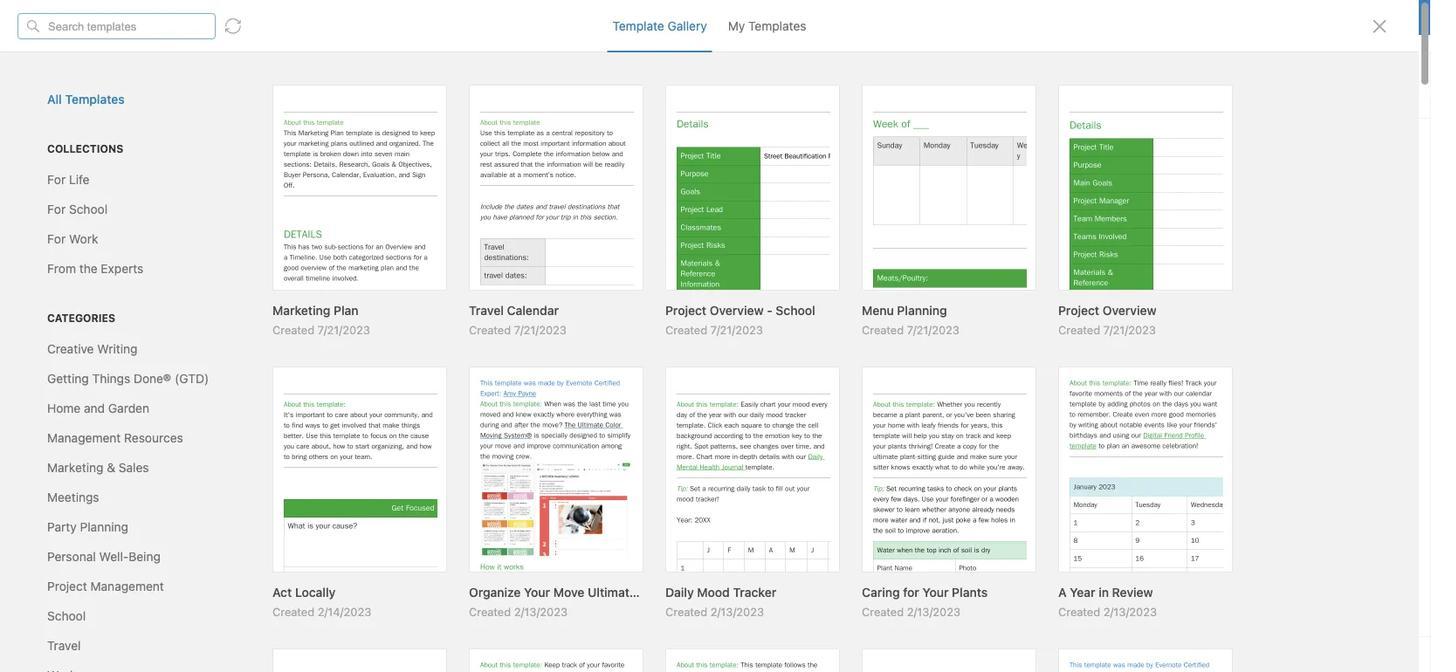 Task type: locate. For each thing, give the bounding box(es) containing it.
basic
[[367, 172, 397, 186]]

1 just now from the top
[[232, 193, 276, 205]]

ture
[[232, 172, 510, 204]]

2 vertical spatial notes
[[38, 406, 72, 420]]

essays
[[474, 153, 512, 168]]

your
[[805, 10, 830, 24], [56, 210, 80, 223]]

heading level image
[[794, 84, 884, 108]]

just
[[232, 193, 253, 205], [232, 297, 253, 310], [232, 386, 253, 398], [232, 504, 253, 517]]

interpretive,
[[324, 153, 392, 168]]

just down untitled at the bottom of the page
[[232, 504, 253, 517]]

summary
[[269, 276, 322, 291]]

0 horizontal spatial notes
[[242, 90, 273, 104]]

only
[[1265, 49, 1290, 62]]

0 vertical spatial the
[[312, 172, 330, 186]]

shortcuts button
[[0, 165, 202, 193]]

0 vertical spatial you
[[1293, 49, 1312, 62]]

notes right recent
[[60, 300, 91, 314]]

the up help
[[312, 172, 330, 186]]

now left soon
[[251, 363, 275, 377]]

notes right 4
[[242, 90, 273, 104]]

group
[[0, 193, 202, 406]]

notebooks link
[[0, 466, 202, 493]]

icon
[[96, 230, 118, 243]]

follow
[[276, 172, 309, 186]]

0 horizontal spatial do
[[232, 363, 248, 377]]

it
[[89, 261, 95, 274]]

0 horizontal spatial ...
[[81, 230, 92, 243]]

personal
[[610, 10, 660, 24]]

just now up untitled at the bottom of the page
[[232, 386, 276, 398]]

you inside the note window element
[[1293, 49, 1312, 62]]

tree
[[0, 137, 210, 598]]

0 horizontal spatial to
[[52, 261, 62, 274]]

0 vertical spatial ...
[[283, 208, 293, 223]]

just now up most
[[232, 193, 276, 205]]

just now down untitled at the bottom of the page
[[232, 504, 276, 517]]

0 horizontal spatial the
[[61, 230, 78, 243]]

help
[[299, 190, 323, 204]]

add
[[65, 261, 85, 274]]

1 horizontal spatial you
[[1293, 49, 1312, 62]]

...
[[283, 208, 293, 223], [81, 230, 92, 243]]

notes for 4 notes
[[242, 90, 273, 104]]

essay outline
[[232, 135, 308, 149]]

struc
[[475, 172, 510, 186]]

0 horizontal spatial or
[[149, 245, 160, 258]]

1 vertical spatial the
[[61, 230, 78, 243]]

more image
[[1420, 84, 1431, 108]]

0 vertical spatial notes
[[232, 276, 266, 291]]

for left most
[[232, 208, 248, 223]]

just now down topic:
[[232, 297, 276, 310]]

recent
[[20, 300, 57, 314]]

expand note image
[[555, 45, 576, 66]]

2 do from the left
[[278, 363, 294, 377]]

you right only
[[1293, 49, 1312, 62]]

None search field
[[23, 51, 187, 82]]

the up notebook,
[[61, 230, 78, 243]]

just up untitled at the bottom of the page
[[232, 386, 253, 398]]

notes for lecture notes
[[279, 240, 312, 254]]

1 vertical spatial notes
[[60, 300, 91, 314]]

to right the tag
[[52, 261, 62, 274]]

the
[[312, 172, 330, 186], [61, 230, 78, 243], [350, 363, 368, 377]]

notes down topic:
[[232, 276, 266, 291]]

you
[[1293, 49, 1312, 62], [327, 190, 347, 204]]

1 horizontal spatial ...
[[283, 208, 293, 223]]

topic: course: date: professor/speaker: questions notes summary
[[232, 258, 517, 291]]

2 just from the top
[[232, 297, 253, 310]]

effective
[[408, 190, 457, 204]]

1 do from the left
[[232, 363, 248, 377]]

for inside most analytical, interpretive, or persuasive essays tend to follow the same basic pattern. this struc ture should help you formulate effective outlines for most ...
[[232, 208, 248, 223]]

... inside most analytical, interpretive, or persuasive essays tend to follow the same basic pattern. this struc ture should help you formulate effective outlines for most ...
[[283, 208, 293, 223]]

for
[[663, 10, 679, 24], [232, 208, 248, 223]]

notebook
[[644, 49, 695, 62]]

shortcut
[[108, 210, 154, 223]]

tree containing home
[[0, 137, 210, 598]]

share
[[1341, 48, 1375, 63]]

you down same
[[327, 190, 347, 204]]

tags button
[[0, 493, 202, 521]]

formulate
[[350, 190, 404, 204]]

shared with me
[[38, 528, 126, 542]]

note list element
[[210, 35, 542, 673]]

4 just from the top
[[232, 504, 253, 517]]

0 vertical spatial to
[[261, 172, 272, 186]]

home
[[38, 144, 72, 158]]

0 horizontal spatial for
[[232, 208, 248, 223]]

or right stack
[[149, 245, 160, 258]]

1 vertical spatial for
[[232, 208, 248, 223]]

notes up course:
[[279, 240, 312, 254]]

1 horizontal spatial or
[[395, 153, 407, 168]]

with
[[82, 528, 105, 542]]

to up should
[[261, 172, 272, 186]]

your up click the ...
[[56, 210, 80, 223]]

now down the do now do soon for the future
[[256, 386, 276, 398]]

shared with me link
[[0, 521, 202, 549]]

topic:
[[232, 258, 266, 272]]

upgrade button
[[10, 592, 199, 627]]

persuasive
[[410, 153, 471, 168]]

0 horizontal spatial your
[[56, 210, 80, 223]]

0 horizontal spatial you
[[327, 190, 347, 204]]

just down tend
[[232, 193, 253, 205]]

1 vertical spatial notes
[[279, 240, 312, 254]]

1 vertical spatial your
[[56, 210, 80, 223]]

0 vertical spatial notes
[[242, 90, 273, 104]]

the right for
[[350, 363, 368, 377]]

outline
[[269, 135, 308, 149]]

just down topic:
[[232, 297, 253, 310]]

0 vertical spatial for
[[663, 10, 679, 24]]

the inside group
[[61, 230, 78, 243]]

essay
[[232, 135, 266, 149]]

1 vertical spatial you
[[327, 190, 347, 204]]

to inside most analytical, interpretive, or persuasive essays tend to follow the same basic pattern. this struc ture should help you formulate effective outlines for most ...
[[261, 172, 272, 186]]

notes up tasks
[[38, 406, 72, 420]]

1 horizontal spatial the
[[312, 172, 330, 186]]

most
[[232, 153, 260, 168]]

across
[[749, 10, 786, 24]]

me
[[109, 528, 126, 542]]

... up notebook,
[[81, 230, 92, 243]]

click
[[31, 230, 57, 243]]

stack
[[118, 245, 146, 258]]

notes
[[232, 276, 266, 291], [60, 300, 91, 314], [38, 406, 72, 420]]

2 vertical spatial the
[[350, 363, 368, 377]]

1 horizontal spatial do
[[278, 363, 294, 377]]

add your first shortcut
[[31, 210, 154, 223]]

your right all
[[805, 10, 830, 24]]

0 vertical spatial or
[[395, 153, 407, 168]]

you inside most analytical, interpretive, or persuasive essays tend to follow the same basic pattern. this struc ture should help you formulate effective outlines for most ...
[[327, 190, 347, 204]]

1 horizontal spatial notes
[[279, 240, 312, 254]]

tag
[[31, 261, 49, 274]]

1 horizontal spatial for
[[663, 10, 679, 24]]

... down should
[[283, 208, 293, 223]]

first
[[617, 49, 641, 62]]

1 vertical spatial to
[[52, 261, 62, 274]]

should
[[258, 190, 296, 204]]

or
[[395, 153, 407, 168], [149, 245, 160, 258]]

for left free:
[[663, 10, 679, 24]]

1 vertical spatial or
[[149, 245, 160, 258]]

just now
[[232, 193, 276, 205], [232, 297, 276, 310], [232, 386, 276, 398], [232, 504, 276, 517]]

1 horizontal spatial to
[[261, 172, 272, 186]]

group containing add your first shortcut
[[0, 193, 202, 406]]

or inside icon on a note, notebook, stack or tag to add it here.
[[149, 245, 160, 258]]

0 vertical spatial your
[[805, 10, 830, 24]]

shortcuts
[[39, 172, 94, 186]]

2 horizontal spatial the
[[350, 363, 368, 377]]

or up basic
[[395, 153, 407, 168]]

note,
[[31, 245, 58, 258]]

all
[[789, 10, 802, 24]]

now
[[256, 193, 276, 205], [256, 297, 276, 310], [251, 363, 275, 377], [256, 386, 276, 398], [256, 504, 276, 517]]



Task type: describe. For each thing, give the bounding box(es) containing it.
notebooks
[[39, 472, 101, 486]]

tasks button
[[0, 427, 202, 455]]

add a reminder image
[[553, 645, 574, 666]]

most
[[251, 208, 279, 223]]

now up most
[[256, 193, 276, 205]]

here.
[[98, 261, 125, 274]]

4 just now from the top
[[232, 504, 276, 517]]

recent notes
[[20, 300, 91, 314]]

3 just now from the top
[[232, 386, 276, 398]]

2 just now from the top
[[232, 297, 276, 310]]

note window element
[[0, 0, 1431, 673]]

cancel
[[884, 10, 922, 24]]

4
[[231, 90, 238, 104]]

icon on a note, notebook, stack or tag to add it here.
[[31, 230, 160, 274]]

add
[[31, 210, 53, 223]]

tasks
[[38, 434, 70, 448]]

lecture notes
[[232, 240, 312, 254]]

highlight image
[[1149, 84, 1191, 108]]

try
[[533, 10, 552, 24]]

4 notes
[[231, 90, 273, 104]]

untitled
[[232, 449, 278, 464]]

soon
[[297, 363, 325, 377]]

lecture
[[232, 240, 276, 254]]

1 vertical spatial ...
[[81, 230, 92, 243]]

do now do soon for the future
[[232, 363, 405, 377]]

tags
[[39, 500, 66, 515]]

the inside most analytical, interpretive, or persuasive essays tend to follow the same basic pattern. this struc ture should help you formulate effective outlines for most ...
[[312, 172, 330, 186]]

shared
[[38, 528, 78, 542]]

free:
[[682, 10, 712, 24]]

professor/speaker:
[[350, 258, 457, 272]]

notebook,
[[61, 245, 115, 258]]

course:
[[270, 258, 313, 272]]

share button
[[1326, 42, 1390, 70]]

new button
[[10, 92, 199, 123]]

Search text field
[[23, 51, 187, 82]]

pattern.
[[401, 172, 445, 186]]

first notebook button
[[596, 44, 702, 68]]

future
[[371, 363, 405, 377]]

same
[[334, 172, 364, 186]]

try evernote personal for free: sync across all your devices. cancel anytime.
[[533, 10, 974, 24]]

only you
[[1265, 49, 1312, 62]]

on
[[121, 230, 134, 243]]

add tag image
[[583, 645, 604, 666]]

font color image
[[1022, 84, 1066, 108]]

tend
[[232, 172, 258, 186]]

this
[[448, 172, 472, 186]]

evernote
[[555, 10, 606, 24]]

first notebook
[[617, 49, 695, 62]]

notes inside group
[[60, 300, 91, 314]]

notes inside the topic: course: date: professor/speaker: questions notes summary
[[232, 276, 266, 291]]

questions
[[460, 258, 517, 272]]

3 just from the top
[[232, 386, 253, 398]]

notes link
[[0, 399, 202, 427]]

sync
[[718, 10, 746, 24]]

click the ...
[[31, 230, 92, 243]]

upgrade
[[90, 602, 142, 617]]

now down summary on the top of page
[[256, 297, 276, 310]]

font family image
[[888, 84, 969, 108]]

insert image
[[554, 84, 580, 108]]

Note Editor text field
[[0, 0, 1431, 673]]

analytical,
[[264, 153, 320, 168]]

trash
[[38, 566, 70, 581]]

trash link
[[0, 560, 202, 588]]

new
[[38, 100, 64, 114]]

1 just from the top
[[232, 193, 253, 205]]

settings image
[[178, 14, 199, 35]]

or inside most analytical, interpretive, or persuasive essays tend to follow the same basic pattern. this struc ture should help you formulate effective outlines for most ...
[[395, 153, 407, 168]]

font size image
[[974, 84, 1017, 108]]

to inside icon on a note, notebook, stack or tag to add it here.
[[52, 261, 62, 274]]

1 horizontal spatial your
[[805, 10, 830, 24]]

home link
[[0, 137, 210, 165]]

most analytical, interpretive, or persuasive essays tend to follow the same basic pattern. this struc ture should help you formulate effective outlines for most ...
[[232, 153, 512, 223]]

a
[[137, 230, 143, 243]]

date:
[[317, 258, 347, 272]]

anytime.
[[926, 10, 974, 24]]

notes inside the notes link
[[38, 406, 72, 420]]

now down untitled at the bottom of the page
[[256, 504, 276, 517]]

first
[[83, 210, 105, 223]]

outlines
[[460, 190, 505, 204]]

for
[[328, 363, 346, 377]]

devices.
[[833, 10, 880, 24]]



Task type: vqa. For each thing, say whether or not it's contained in the screenshot.
Main element
no



